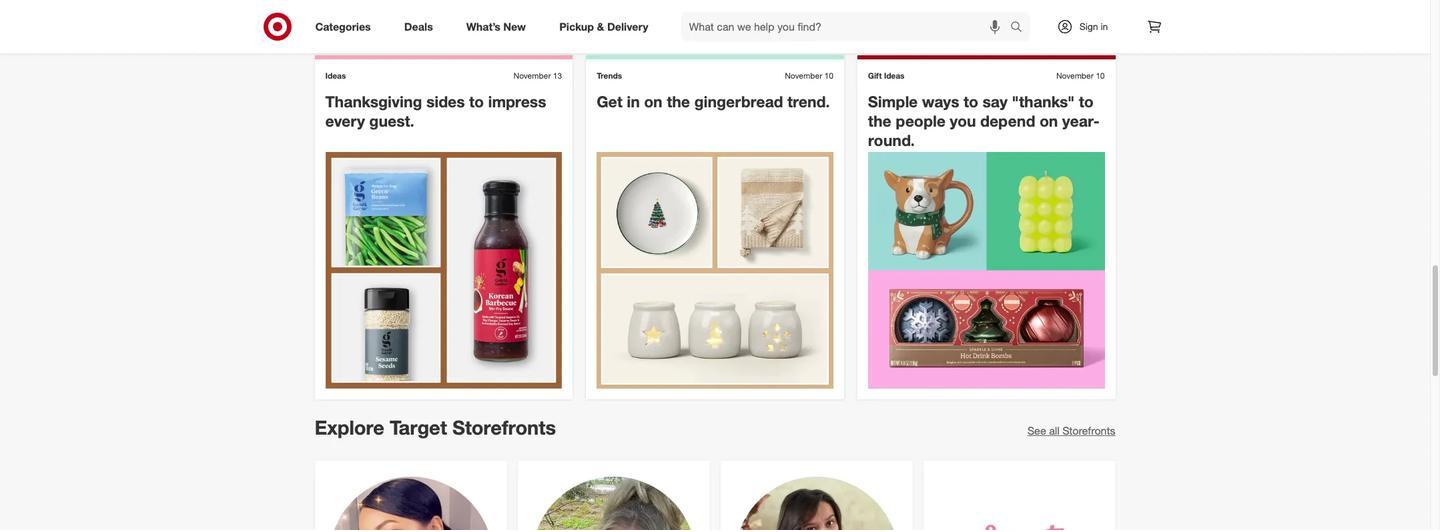 Task type: describe. For each thing, give the bounding box(es) containing it.
november for thanksgiving sides to impress every guest.
[[514, 71, 551, 81]]

1 ideas from the left
[[325, 71, 346, 81]]

What can we help you find? suggestions appear below search field
[[681, 12, 1013, 41]]

storefronts for see all storefronts
[[1063, 424, 1115, 438]]

10 for get in on the gingerbread trend.
[[824, 71, 833, 81]]

sign in link
[[1045, 12, 1129, 41]]

simple ways to say "thanks" to the people you depend on year-round. image
[[868, 152, 1105, 389]]

round.
[[868, 131, 915, 149]]

get
[[597, 92, 623, 111]]

simple ways to say "thanks" to the people you depend on year- round.
[[868, 92, 1100, 149]]

what's
[[466, 20, 500, 33]]

gift
[[868, 71, 882, 81]]

target
[[390, 416, 447, 440]]

you
[[950, 111, 976, 130]]

people
[[896, 111, 946, 130]]

deals link
[[393, 12, 450, 41]]

gift ideas
[[868, 71, 905, 81]]

&
[[597, 20, 604, 33]]

trend.
[[787, 92, 830, 111]]

what's new link
[[455, 12, 543, 41]]

november 10 for trend.
[[785, 71, 833, 81]]

pickup & delivery link
[[548, 12, 665, 41]]

what's new
[[466, 20, 526, 33]]

"thanks"
[[1012, 92, 1075, 111]]

search button
[[1004, 12, 1036, 44]]

explore target storefronts
[[315, 416, 556, 440]]

3 to from the left
[[1079, 92, 1094, 111]]

sign in
[[1079, 21, 1108, 32]]

november 13
[[514, 71, 562, 81]]

categories
[[315, 20, 371, 33]]

trends
[[597, 71, 622, 81]]

storefronts for explore target storefronts
[[452, 416, 556, 440]]

search
[[1004, 21, 1036, 34]]

ideas to help sagittarius discover the world and themselves. image
[[868, 0, 1105, 31]]

in for sign
[[1101, 21, 1108, 32]]

categories link
[[304, 12, 388, 41]]

thanksgiving sides to impress every guest.
[[325, 92, 546, 130]]



Task type: vqa. For each thing, say whether or not it's contained in the screenshot.
What's New "link" on the left of page
yes



Task type: locate. For each thing, give the bounding box(es) containing it.
1 horizontal spatial the
[[868, 111, 891, 130]]

see all storefronts link
[[1027, 424, 1115, 439]]

ideas up every
[[325, 71, 346, 81]]

impress
[[488, 92, 546, 111]]

all
[[1049, 424, 1060, 438]]

3 november from the left
[[1056, 71, 1094, 81]]

on
[[644, 92, 662, 111], [1040, 111, 1058, 130]]

year-
[[1062, 111, 1100, 130]]

thanksgiving
[[325, 92, 422, 111]]

see
[[1027, 424, 1046, 438]]

2 horizontal spatial to
[[1079, 92, 1094, 111]]

0 horizontal spatial 10
[[824, 71, 833, 81]]

say
[[983, 92, 1008, 111]]

november 10
[[785, 71, 833, 81], [1056, 71, 1105, 81]]

the
[[667, 92, 690, 111], [868, 111, 891, 130]]

10 for simple ways to say "thanks" to the people you depend on year- round.
[[1096, 71, 1105, 81]]

0 horizontal spatial on
[[644, 92, 662, 111]]

10 up trend.
[[824, 71, 833, 81]]

1 horizontal spatial to
[[964, 92, 978, 111]]

0 horizontal spatial ideas
[[325, 71, 346, 81]]

1 horizontal spatial 10
[[1096, 71, 1105, 81]]

sides
[[426, 92, 465, 111]]

1 10 from the left
[[824, 71, 833, 81]]

new
[[503, 20, 526, 33]]

in
[[1101, 21, 1108, 32], [627, 92, 640, 111]]

depend
[[980, 111, 1035, 130]]

0 horizontal spatial to
[[469, 92, 484, 111]]

2 10 from the left
[[1096, 71, 1105, 81]]

storefronts
[[452, 416, 556, 440], [1063, 424, 1115, 438]]

november 10 for to
[[1056, 71, 1105, 81]]

the left gingerbread
[[667, 92, 690, 111]]

in inside "sign in" link
[[1101, 21, 1108, 32]]

november
[[514, 71, 551, 81], [785, 71, 822, 81], [1056, 71, 1094, 81]]

to right the sides at the top of the page
[[469, 92, 484, 111]]

1 horizontal spatial november 10
[[1056, 71, 1105, 81]]

ideas
[[325, 71, 346, 81], [884, 71, 905, 81]]

on down "thanks"
[[1040, 111, 1058, 130]]

0 horizontal spatial storefronts
[[452, 416, 556, 440]]

pickup & delivery
[[559, 20, 648, 33]]

pickup
[[559, 20, 594, 33]]

ways
[[922, 92, 959, 111]]

10 up year-
[[1096, 71, 1105, 81]]

1 november from the left
[[514, 71, 551, 81]]

0 horizontal spatial november
[[514, 71, 551, 81]]

november for get in on the gingerbread trend.
[[785, 71, 822, 81]]

deals
[[404, 20, 433, 33]]

november 10 up year-
[[1056, 71, 1105, 81]]

0 horizontal spatial the
[[667, 92, 690, 111]]

1 horizontal spatial storefronts
[[1063, 424, 1115, 438]]

simple
[[868, 92, 918, 111]]

to
[[469, 92, 484, 111], [964, 92, 978, 111], [1079, 92, 1094, 111]]

to up you
[[964, 92, 978, 111]]

in right "sign"
[[1101, 21, 1108, 32]]

2 horizontal spatial november
[[1056, 71, 1094, 81]]

ideas right gift
[[884, 71, 905, 81]]

in for get
[[627, 92, 640, 111]]

1 horizontal spatial in
[[1101, 21, 1108, 32]]

0 vertical spatial in
[[1101, 21, 1108, 32]]

0 horizontal spatial in
[[627, 92, 640, 111]]

november up "thanks"
[[1056, 71, 1094, 81]]

2 ideas from the left
[[884, 71, 905, 81]]

the inside simple ways to say "thanks" to the people you depend on year- round.
[[868, 111, 891, 130]]

2 november 10 from the left
[[1056, 71, 1105, 81]]

november 10 up trend.
[[785, 71, 833, 81]]

to up year-
[[1079, 92, 1094, 111]]

to inside thanksgiving sides to impress every guest.
[[469, 92, 484, 111]]

10
[[824, 71, 833, 81], [1096, 71, 1105, 81]]

the up the round.
[[868, 111, 891, 130]]

guest.
[[369, 111, 414, 130]]

november left 13
[[514, 71, 551, 81]]

0 horizontal spatial november 10
[[785, 71, 833, 81]]

1 to from the left
[[469, 92, 484, 111]]

1 horizontal spatial ideas
[[884, 71, 905, 81]]

1 november 10 from the left
[[785, 71, 833, 81]]

now trending: a perfectly pink christmas. image
[[529, 0, 833, 31]]

to for sides
[[469, 92, 484, 111]]

1 vertical spatial in
[[627, 92, 640, 111]]

gingerbread
[[694, 92, 783, 111]]

explore
[[315, 416, 384, 440]]

1 horizontal spatial november
[[785, 71, 822, 81]]

13
[[553, 71, 562, 81]]

every
[[325, 111, 365, 130]]

on inside simple ways to say "thanks" to the people you depend on year- round.
[[1040, 111, 1058, 130]]

delivery
[[607, 20, 648, 33]]

november up trend.
[[785, 71, 822, 81]]

november for simple ways to say "thanks" to the people you depend on year- round.
[[1056, 71, 1094, 81]]

2 november from the left
[[785, 71, 822, 81]]

in right get
[[627, 92, 640, 111]]

2 to from the left
[[964, 92, 978, 111]]

sign
[[1079, 21, 1098, 32]]

get in on the gingerbread trend. image
[[597, 152, 833, 389]]

thanksgiving sides to impress every guest. image
[[325, 152, 562, 389]]

see all storefronts
[[1027, 424, 1115, 438]]

get in on the gingerbread trend.
[[597, 92, 830, 111]]

to for ways
[[964, 92, 978, 111]]

1 horizontal spatial on
[[1040, 111, 1058, 130]]

on right get
[[644, 92, 662, 111]]



